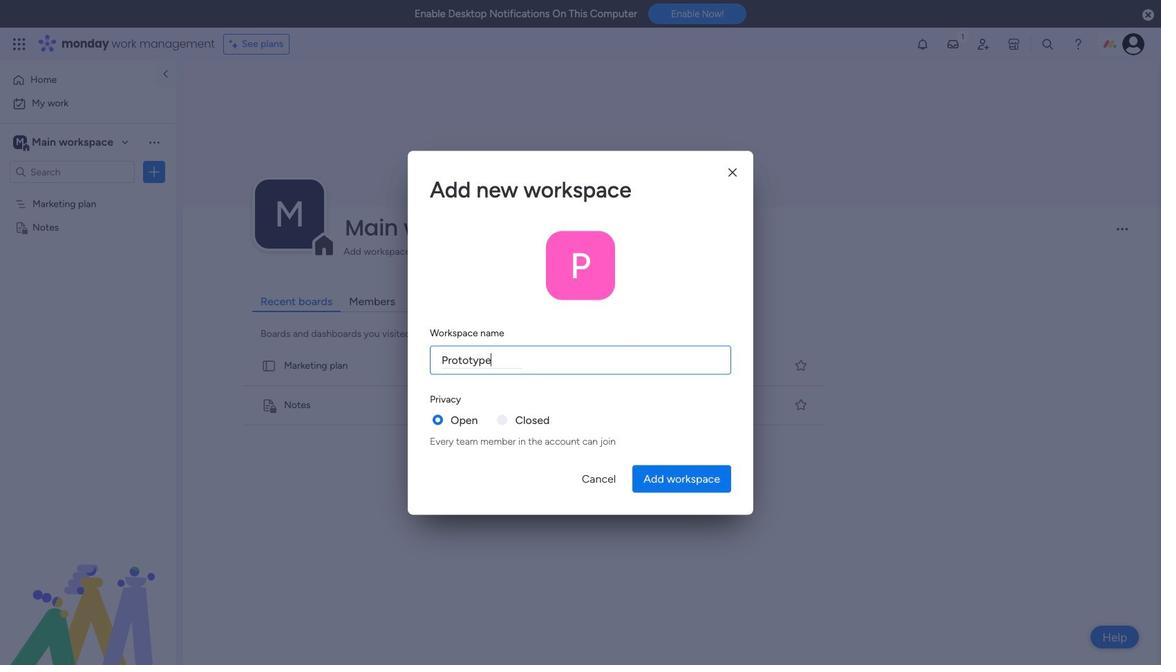 Task type: vqa. For each thing, say whether or not it's contained in the screenshot.
SEARCH EVERYTHING image in the top right of the page
yes



Task type: describe. For each thing, give the bounding box(es) containing it.
dapulse close image
[[1143, 8, 1155, 22]]

quick search results list box
[[241, 347, 828, 426]]

0 vertical spatial option
[[8, 69, 147, 91]]

lottie animation element
[[0, 526, 176, 666]]

Search in workspace field
[[29, 164, 115, 180]]

notifications image
[[916, 37, 930, 51]]

add to favorites image
[[794, 359, 808, 373]]

workspace image
[[546, 231, 615, 300]]

Choose a name for your workspace field
[[430, 346, 732, 375]]

private board image
[[15, 221, 28, 234]]

1 image
[[957, 28, 969, 44]]

public board image
[[261, 359, 277, 374]]

kendall parks image
[[1123, 33, 1145, 55]]

2 vertical spatial option
[[0, 191, 176, 194]]



Task type: locate. For each thing, give the bounding box(es) containing it.
search everything image
[[1041, 37, 1055, 51]]

3 heading from the top
[[430, 392, 461, 407]]

lottie animation image
[[0, 526, 176, 666]]

select product image
[[12, 37, 26, 51]]

0 vertical spatial heading
[[430, 173, 732, 206]]

help image
[[1072, 37, 1086, 51]]

heading
[[430, 173, 732, 206], [430, 326, 505, 340], [430, 392, 461, 407]]

1 vertical spatial option
[[8, 93, 168, 115]]

option
[[8, 69, 147, 91], [8, 93, 168, 115], [0, 191, 176, 194]]

monday marketplace image
[[1007, 37, 1021, 51]]

invite members image
[[977, 37, 991, 51]]

close image
[[729, 168, 737, 178]]

workspace image
[[13, 135, 27, 150]]

2 vertical spatial heading
[[430, 392, 461, 407]]

update feed image
[[947, 37, 960, 51]]

see plans image
[[229, 37, 242, 52]]

add to favorites image
[[794, 399, 808, 412]]

list box
[[0, 189, 176, 426]]

None field
[[342, 214, 1106, 243]]

1 vertical spatial heading
[[430, 326, 505, 340]]

2 heading from the top
[[430, 326, 505, 340]]

private board image
[[261, 398, 277, 413]]

1 heading from the top
[[430, 173, 732, 206]]

workspace selection element
[[13, 134, 115, 152]]



